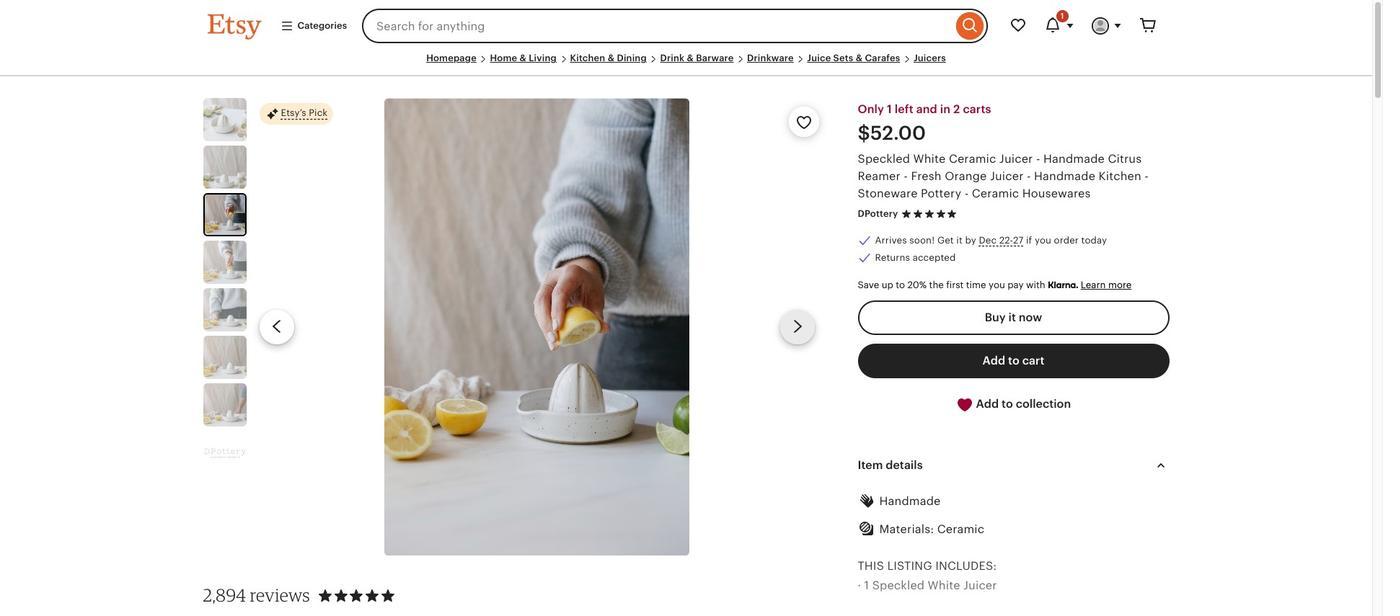 Task type: vqa. For each thing, say whether or not it's contained in the screenshot.
"Learn more" button
yes



Task type: describe. For each thing, give the bounding box(es) containing it.
add to cart button
[[858, 344, 1170, 379]]

pay
[[1008, 280, 1024, 290]]

0 vertical spatial ceramic
[[949, 153, 997, 165]]

categories
[[298, 20, 347, 31]]

juice sets & carafes link
[[807, 53, 901, 63]]

drinkware
[[747, 53, 794, 63]]

1 horizontal spatial you
[[1035, 235, 1052, 246]]

carafes
[[865, 53, 901, 63]]

today
[[1082, 235, 1108, 246]]

carts
[[963, 103, 992, 116]]

cart
[[1023, 355, 1045, 367]]

time
[[967, 280, 987, 290]]

to for add to cart
[[1009, 355, 1020, 367]]

home & living link
[[490, 53, 557, 63]]

dining
[[617, 53, 647, 63]]

barware
[[696, 53, 734, 63]]

1 for ∙ 1 speckled white juicer
[[865, 580, 869, 593]]

to for add to collection
[[1002, 398, 1013, 411]]

& for drink
[[687, 53, 694, 63]]

includes:
[[936, 561, 997, 573]]

speckled white ceramic juicer - handmade citrus reamer - fresh orange juicer - handmade kitchen - stoneware pottery - ceramic housewares
[[858, 153, 1149, 200]]

add to collection button
[[858, 387, 1170, 423]]

juice
[[807, 53, 831, 63]]

up
[[882, 280, 894, 290]]

etsy's pick button
[[259, 103, 334, 126]]

& for home
[[520, 53, 527, 63]]

1 vertical spatial juicer
[[990, 170, 1024, 183]]

dec
[[979, 235, 997, 246]]

home
[[490, 53, 517, 63]]

& for kitchen
[[608, 53, 615, 63]]

etsy's pick
[[281, 108, 328, 119]]

speckled white ceramic juicer handmade citrus reamer fresh image 6 image
[[203, 336, 246, 380]]

juicers
[[914, 53, 946, 63]]

2 vertical spatial handmade
[[880, 496, 941, 508]]

add for add to collection
[[977, 398, 999, 411]]

homepage
[[426, 53, 477, 63]]

by
[[966, 235, 977, 246]]

dpottery
[[858, 209, 898, 220]]

drink & barware link
[[660, 53, 734, 63]]

1 for only 1 left and in 2 carts $52.00
[[887, 103, 892, 116]]

speckled white ceramic juicer handmade citrus reamer fresh image 5 image
[[203, 289, 246, 332]]

drinkware link
[[747, 53, 794, 63]]

stoneware
[[858, 188, 918, 200]]

pick
[[309, 108, 328, 119]]

speckled inside speckled white ceramic juicer - handmade citrus reamer - fresh orange juicer - handmade kitchen - stoneware pottery - ceramic housewares
[[858, 153, 910, 165]]

returns
[[875, 253, 910, 264]]

kitchen inside speckled white ceramic juicer - handmade citrus reamer - fresh orange juicer - handmade kitchen - stoneware pottery - ceramic housewares
[[1099, 170, 1142, 183]]

add for add to cart
[[983, 355, 1006, 367]]

returns accepted
[[875, 253, 956, 264]]

collection
[[1016, 398, 1071, 411]]

first
[[947, 280, 964, 290]]

this
[[858, 561, 884, 573]]

speckled white ceramic juicer handmade citrus reamer fresh image 1 image
[[203, 98, 246, 142]]

and
[[917, 103, 938, 116]]

arrives
[[875, 235, 907, 246]]

only 1 left and in 2 carts $52.00
[[858, 103, 992, 144]]

housewares
[[1023, 188, 1091, 200]]

materials: ceramic
[[880, 524, 985, 536]]

more
[[1109, 280, 1132, 290]]

citrus
[[1108, 153, 1142, 165]]

living
[[529, 53, 557, 63]]

4 & from the left
[[856, 53, 863, 63]]

0 vertical spatial handmade
[[1044, 153, 1105, 165]]

1 inside 1 dropdown button
[[1061, 12, 1064, 20]]

left
[[895, 103, 914, 116]]

buy
[[985, 312, 1006, 324]]

1 vertical spatial speckled
[[873, 580, 925, 593]]

kitchen & dining link
[[570, 53, 647, 63]]

drink & barware
[[660, 53, 734, 63]]

dpottery link
[[858, 209, 898, 220]]



Task type: locate. For each thing, give the bounding box(es) containing it.
2 vertical spatial juicer
[[964, 580, 997, 593]]

ceramic up includes:
[[938, 524, 985, 536]]

2
[[954, 103, 961, 116]]

soon! get
[[910, 235, 954, 246]]

2 & from the left
[[608, 53, 615, 63]]

kitchen inside menu bar
[[570, 53, 606, 63]]

item
[[858, 459, 883, 472]]

order
[[1054, 235, 1079, 246]]

3 & from the left
[[687, 53, 694, 63]]

1 vertical spatial add
[[977, 398, 999, 411]]

categories banner
[[181, 0, 1191, 52]]

2 vertical spatial ceramic
[[938, 524, 985, 536]]

it right the buy
[[1009, 312, 1016, 324]]

this listing includes:
[[858, 561, 997, 573]]

None search field
[[362, 9, 988, 43]]

1 & from the left
[[520, 53, 527, 63]]

fresh
[[911, 170, 942, 183]]

to right 'up'
[[896, 280, 905, 290]]

details
[[886, 459, 923, 472]]

1
[[1061, 12, 1064, 20], [887, 103, 892, 116], [865, 580, 869, 593]]

ceramic up the "orange"
[[949, 153, 997, 165]]

kitchen & dining
[[570, 53, 647, 63]]

save
[[858, 280, 880, 290]]

speckled down "listing"
[[873, 580, 925, 593]]

add to cart
[[983, 355, 1045, 367]]

0 vertical spatial to
[[896, 280, 905, 290]]

you right if
[[1035, 235, 1052, 246]]

white
[[914, 153, 946, 165], [928, 580, 961, 593]]

the
[[930, 280, 944, 290]]

you
[[1035, 235, 1052, 246], [989, 280, 1005, 290]]

∙
[[858, 580, 861, 593]]

menu bar
[[207, 52, 1165, 77]]

1 horizontal spatial kitchen
[[1099, 170, 1142, 183]]

add down add to cart button
[[977, 398, 999, 411]]

1 vertical spatial kitchen
[[1099, 170, 1142, 183]]

it left by
[[957, 235, 963, 246]]

& right home
[[520, 53, 527, 63]]

sets
[[834, 53, 854, 63]]

homepage link
[[426, 53, 477, 63]]

0 horizontal spatial 1
[[865, 580, 869, 593]]

item details
[[858, 459, 923, 472]]

speckled white ceramic juicer handmade citrus reamer fresh image 4 image
[[203, 241, 246, 284]]

20%
[[908, 280, 927, 290]]

ceramic down the "orange"
[[972, 188, 1020, 200]]

pottery
[[921, 188, 962, 200]]

buy it now
[[985, 312, 1043, 324]]

white down this listing includes:
[[928, 580, 961, 593]]

drink
[[660, 53, 685, 63]]

speckled
[[858, 153, 910, 165], [873, 580, 925, 593]]

add to collection
[[974, 398, 1071, 411]]

none search field inside categories banner
[[362, 9, 988, 43]]

juicer up housewares
[[1000, 153, 1033, 165]]

etsy's
[[281, 108, 306, 119]]

1 vertical spatial white
[[928, 580, 961, 593]]

0 vertical spatial add
[[983, 355, 1006, 367]]

1 horizontal spatial 1
[[887, 103, 892, 116]]

learn more button
[[1081, 280, 1132, 290]]

buy it now button
[[858, 301, 1170, 336]]

&
[[520, 53, 527, 63], [608, 53, 615, 63], [687, 53, 694, 63], [856, 53, 863, 63]]

0 horizontal spatial kitchen
[[570, 53, 606, 63]]

save up to 20% the first time you pay with klarna. learn more
[[858, 280, 1132, 290]]

learn
[[1081, 280, 1106, 290]]

orange
[[945, 170, 987, 183]]

speckled white ceramic juicer handmade citrus reamer fresh image 2 image
[[203, 146, 246, 189]]

speckled up reamer
[[858, 153, 910, 165]]

listing
[[888, 561, 933, 573]]

1 vertical spatial handmade
[[1035, 170, 1096, 183]]

with
[[1027, 280, 1046, 290]]

juicers link
[[914, 53, 946, 63]]

add left cart
[[983, 355, 1006, 367]]

0 vertical spatial white
[[914, 153, 946, 165]]

speckled white ceramic juicer handmade citrus reamer fresh image 3 image
[[384, 98, 690, 556], [205, 195, 245, 235]]

22-
[[1000, 235, 1014, 246]]

1 vertical spatial it
[[1009, 312, 1016, 324]]

2 vertical spatial 1
[[865, 580, 869, 593]]

27
[[1014, 235, 1024, 246]]

menu bar containing homepage
[[207, 52, 1165, 77]]

speckled white ceramic juicer handmade citrus reamer fresh image 7 image
[[203, 384, 246, 427]]

0 vertical spatial 1
[[1061, 12, 1064, 20]]

1 inside only 1 left and in 2 carts $52.00
[[887, 103, 892, 116]]

reamer
[[858, 170, 901, 183]]

kitchen down citrus
[[1099, 170, 1142, 183]]

0 vertical spatial juicer
[[1000, 153, 1033, 165]]

juicer right the "orange"
[[990, 170, 1024, 183]]

1 horizontal spatial speckled white ceramic juicer handmade citrus reamer fresh image 3 image
[[384, 98, 690, 556]]

juice sets & carafes
[[807, 53, 901, 63]]

1 vertical spatial to
[[1009, 355, 1020, 367]]

2 horizontal spatial 1
[[1061, 12, 1064, 20]]

1 vertical spatial ceramic
[[972, 188, 1020, 200]]

1 vertical spatial 1
[[887, 103, 892, 116]]

speckled white ceramic juicer handmade citrus reamer fresh image 8 image
[[203, 432, 246, 475]]

-
[[1037, 153, 1041, 165], [904, 170, 908, 183], [1027, 170, 1031, 183], [1145, 170, 1149, 183], [965, 188, 969, 200]]

if
[[1027, 235, 1033, 246]]

juicer down includes:
[[964, 580, 997, 593]]

item details button
[[845, 449, 1183, 483]]

to left cart
[[1009, 355, 1020, 367]]

0 horizontal spatial you
[[989, 280, 1005, 290]]

2,894 reviews
[[203, 585, 310, 607]]

reviews
[[250, 585, 310, 607]]

you left pay at top right
[[989, 280, 1005, 290]]

white inside speckled white ceramic juicer - handmade citrus reamer - fresh orange juicer - handmade kitchen - stoneware pottery - ceramic housewares
[[914, 153, 946, 165]]

home & living
[[490, 53, 557, 63]]

add
[[983, 355, 1006, 367], [977, 398, 999, 411]]

materials:
[[880, 524, 934, 536]]

arrives soon! get it by dec 22-27 if you order today
[[875, 235, 1108, 246]]

to
[[896, 280, 905, 290], [1009, 355, 1020, 367], [1002, 398, 1013, 411]]

klarna.
[[1048, 280, 1079, 290]]

handmade
[[1044, 153, 1105, 165], [1035, 170, 1096, 183], [880, 496, 941, 508]]

$52.00
[[858, 123, 926, 144]]

∙ 1 speckled white juicer
[[858, 580, 997, 593]]

Search for anything text field
[[362, 9, 953, 43]]

kitchen
[[570, 53, 606, 63], [1099, 170, 1142, 183]]

in
[[941, 103, 951, 116]]

0 horizontal spatial speckled white ceramic juicer handmade citrus reamer fresh image 3 image
[[205, 195, 245, 235]]

0 vertical spatial it
[[957, 235, 963, 246]]

& left dining
[[608, 53, 615, 63]]

0 vertical spatial kitchen
[[570, 53, 606, 63]]

now
[[1019, 312, 1043, 324]]

& right the drink
[[687, 53, 694, 63]]

only
[[858, 103, 884, 116]]

it
[[957, 235, 963, 246], [1009, 312, 1016, 324]]

kitchen left dining
[[570, 53, 606, 63]]

1 button
[[1036, 9, 1083, 43]]

0 vertical spatial you
[[1035, 235, 1052, 246]]

2,894
[[203, 585, 246, 607]]

2 vertical spatial to
[[1002, 398, 1013, 411]]

categories button
[[269, 13, 358, 39]]

white up the "fresh"
[[914, 153, 946, 165]]

it inside button
[[1009, 312, 1016, 324]]

to left collection
[[1002, 398, 1013, 411]]

0 horizontal spatial it
[[957, 235, 963, 246]]

& right sets
[[856, 53, 863, 63]]

1 vertical spatial you
[[989, 280, 1005, 290]]

accepted
[[913, 253, 956, 264]]

ceramic
[[949, 153, 997, 165], [972, 188, 1020, 200], [938, 524, 985, 536]]

1 horizontal spatial it
[[1009, 312, 1016, 324]]

0 vertical spatial speckled
[[858, 153, 910, 165]]



